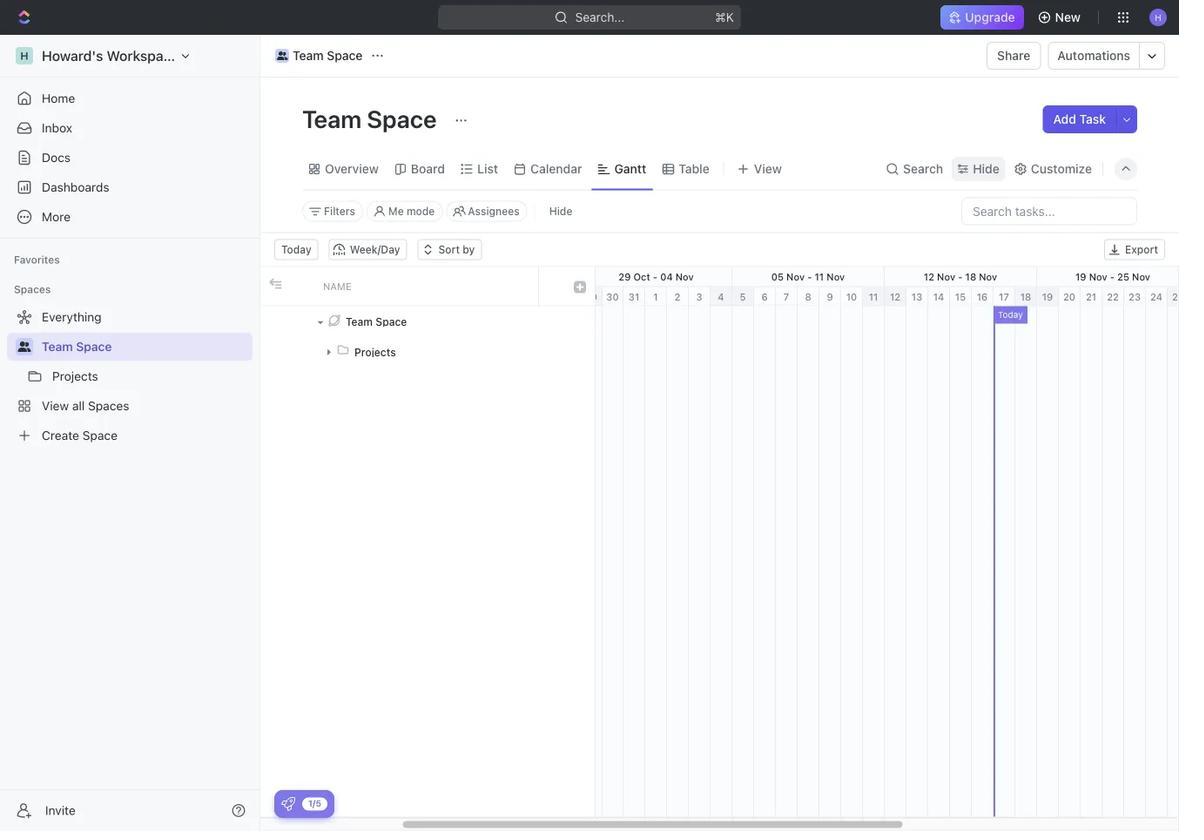 Task type: describe. For each thing, give the bounding box(es) containing it.
search...
[[576, 10, 625, 24]]

22
[[1108, 291, 1120, 302]]

 image inside column header
[[574, 281, 586, 293]]

h inside dropdown button
[[1156, 12, 1162, 22]]

board link
[[408, 157, 445, 181]]

25 element
[[1168, 287, 1180, 306]]

team space right user group image
[[293, 48, 363, 63]]

week/day
[[350, 244, 400, 256]]

user group image
[[277, 51, 288, 60]]

04
[[661, 271, 673, 282]]

1/5
[[308, 799, 322, 809]]

table link
[[675, 157, 710, 181]]

invite
[[45, 803, 76, 818]]

hide inside dropdown button
[[973, 162, 1000, 176]]

gantt link
[[611, 157, 647, 181]]

list link
[[474, 157, 498, 181]]

today button
[[274, 239, 319, 260]]

5 nov from the left
[[980, 271, 998, 282]]

inbox
[[42, 121, 72, 135]]

home
[[42, 91, 75, 105]]

space up board link
[[367, 104, 437, 133]]

15
[[956, 291, 966, 302]]

4 column header from the left
[[565, 267, 595, 305]]

today inside button
[[281, 244, 312, 256]]

week/day button
[[329, 239, 407, 260]]

everything link
[[7, 303, 249, 331]]

31
[[629, 291, 640, 302]]

7 nov from the left
[[1133, 271, 1151, 282]]

18 inside 18 element
[[1021, 291, 1032, 302]]

customize
[[1031, 162, 1093, 176]]

 image inside the name row
[[270, 278, 282, 290]]

team inside cell
[[346, 315, 373, 328]]

projects inside cell
[[355, 346, 396, 358]]

2
[[675, 291, 681, 302]]

6
[[762, 291, 768, 302]]

projects cell
[[313, 337, 539, 367]]

dashboards
[[42, 180, 109, 194]]

assignees
[[468, 205, 520, 217]]

6 nov from the left
[[1090, 271, 1108, 282]]

view button
[[732, 149, 788, 190]]

upgrade link
[[941, 5, 1024, 30]]

2 nov from the left
[[787, 271, 805, 282]]

create space link
[[7, 422, 249, 450]]

30
[[607, 291, 619, 302]]

13
[[912, 291, 923, 302]]

tree grid containing team space
[[261, 267, 595, 817]]

name row
[[261, 267, 595, 306]]

h button
[[1145, 3, 1173, 31]]

name
[[323, 281, 352, 292]]

4
[[718, 291, 725, 302]]

17
[[999, 291, 1010, 302]]

0 vertical spatial 25
[[1118, 271, 1130, 282]]

week/day button
[[329, 239, 407, 260]]

23 element
[[1125, 287, 1147, 306]]

4 nov from the left
[[938, 271, 956, 282]]

share button
[[987, 42, 1042, 70]]

sort by
[[439, 244, 475, 256]]

new
[[1056, 10, 1081, 24]]

tree inside sidebar navigation
[[7, 303, 253, 450]]

19 for 19 nov - 25 nov
[[1076, 271, 1087, 282]]

search
[[904, 162, 944, 176]]

name column header
[[313, 267, 539, 305]]

hide button
[[953, 157, 1005, 181]]

14 element
[[929, 287, 951, 306]]

10 element
[[842, 287, 863, 306]]

29 oct - 04 nov
[[619, 271, 694, 282]]

all
[[72, 399, 85, 413]]

table
[[679, 162, 710, 176]]

12 for 12
[[890, 291, 901, 302]]

12 element
[[885, 287, 907, 306]]

view all spaces
[[42, 399, 129, 413]]

favorites
[[14, 254, 60, 266]]

21 element
[[1081, 287, 1103, 306]]

view all spaces link
[[7, 392, 249, 420]]

favorites button
[[7, 249, 67, 270]]

me mode button
[[367, 201, 443, 222]]

- for 25
[[1111, 271, 1115, 282]]

share
[[998, 48, 1031, 63]]

19 element
[[1038, 287, 1060, 306]]

view button
[[732, 157, 788, 181]]

team space cell
[[313, 306, 539, 337]]

search button
[[881, 157, 949, 181]]

team inside sidebar navigation
[[42, 339, 73, 354]]

10
[[847, 291, 858, 302]]

24
[[1151, 291, 1163, 302]]

Search tasks... text field
[[963, 198, 1137, 224]]

docs link
[[7, 144, 253, 172]]

13 element
[[907, 287, 929, 306]]

row group containing team space
[[261, 306, 595, 817]]

more
[[42, 210, 71, 224]]

task
[[1080, 112, 1107, 126]]

create
[[42, 428, 79, 443]]

29 oct - 04 nov element
[[581, 267, 733, 286]]

me mode
[[389, 205, 435, 217]]

me
[[389, 205, 404, 217]]

projects inside sidebar navigation
[[52, 369, 98, 383]]

everything
[[42, 310, 102, 324]]

upgrade
[[966, 10, 1016, 24]]

24 element
[[1147, 287, 1168, 306]]

29 for 29
[[585, 291, 598, 302]]

12 nov - 18 nov
[[924, 271, 998, 282]]

inbox link
[[7, 114, 253, 142]]

add
[[1054, 112, 1077, 126]]

05 nov - 11 nov element
[[733, 267, 885, 286]]

filters button
[[302, 201, 363, 222]]

9
[[827, 291, 834, 302]]

- for 11
[[808, 271, 812, 282]]

docs
[[42, 150, 71, 165]]

howard's workspace
[[42, 47, 179, 64]]

howard's
[[42, 47, 103, 64]]



Task type: vqa. For each thing, say whether or not it's contained in the screenshot.
team space within cell
yes



Task type: locate. For each thing, give the bounding box(es) containing it.
spaces
[[14, 283, 51, 295], [88, 399, 129, 413]]

team space link
[[271, 45, 367, 66], [42, 333, 249, 361]]

workspace
[[107, 47, 179, 64]]

space down everything
[[76, 339, 112, 354]]

oct
[[634, 271, 651, 282]]

dashboards link
[[7, 173, 253, 201]]

23
[[1129, 291, 1141, 302]]

0 vertical spatial 12
[[924, 271, 935, 282]]

calendar link
[[527, 157, 582, 181]]

14
[[934, 291, 945, 302]]

12 nov - 18 nov element
[[885, 267, 1038, 286]]

3
[[697, 291, 703, 302]]

1 - from the left
[[653, 271, 658, 282]]

1 horizontal spatial projects
[[355, 346, 396, 358]]

1 horizontal spatial today
[[999, 310, 1024, 320]]

tree grid
[[261, 267, 595, 817]]

team space up overview
[[302, 104, 442, 133]]

1 vertical spatial today
[[999, 310, 1024, 320]]

30 element
[[603, 287, 624, 306]]

20
[[1064, 291, 1076, 302]]

0 horizontal spatial 18
[[966, 271, 977, 282]]

howard's workspace, , element
[[16, 47, 33, 64]]

1 horizontal spatial 19
[[1076, 271, 1087, 282]]

1 vertical spatial 19
[[1043, 291, 1054, 302]]

1 horizontal spatial team space link
[[271, 45, 367, 66]]

row group
[[261, 306, 595, 817]]

0 vertical spatial team space link
[[271, 45, 367, 66]]

25 up 22 'element'
[[1118, 271, 1130, 282]]

29 left the oct
[[619, 271, 631, 282]]

- up 22
[[1111, 271, 1115, 282]]

- inside 12 nov - 18 nov element
[[959, 271, 963, 282]]

more button
[[7, 203, 253, 231]]

1
[[654, 291, 658, 302]]

11
[[815, 271, 824, 282], [869, 291, 879, 302]]

19 nov - 25 nov element
[[1038, 267, 1180, 286]]

team down name
[[346, 315, 373, 328]]

team space
[[293, 48, 363, 63], [302, 104, 442, 133], [346, 315, 407, 328], [42, 339, 112, 354]]

29 left 30
[[585, 291, 598, 302]]

hide inside button
[[549, 205, 573, 217]]

1 vertical spatial h
[[20, 50, 28, 62]]

view for view all spaces
[[42, 399, 69, 413]]

view right table
[[754, 162, 782, 176]]

sidebar navigation
[[0, 35, 264, 831]]

 image
[[574, 281, 586, 293]]

0 horizontal spatial hide
[[549, 205, 573, 217]]

1 nov from the left
[[676, 271, 694, 282]]

overview link
[[322, 157, 379, 181]]

31 element
[[624, 287, 646, 306]]

nov up 23 element
[[1133, 271, 1151, 282]]

19 up 21
[[1076, 271, 1087, 282]]

19 for 19
[[1043, 291, 1054, 302]]

3 nov from the left
[[827, 271, 845, 282]]

spaces down favorites button
[[14, 283, 51, 295]]

15 element
[[951, 287, 972, 306]]

projects link
[[52, 362, 249, 390]]

25
[[1118, 271, 1130, 282], [1173, 291, 1180, 302]]

1 horizontal spatial 18
[[1021, 291, 1032, 302]]

0 horizontal spatial projects
[[52, 369, 98, 383]]

7
[[784, 291, 790, 302]]

11 inside the 11 element
[[869, 291, 879, 302]]

team up overview link
[[302, 104, 362, 133]]

11 element
[[863, 287, 885, 306]]

- for 04
[[653, 271, 658, 282]]

19 right 18 element
[[1043, 291, 1054, 302]]

projects up all
[[52, 369, 98, 383]]

1 vertical spatial view
[[42, 399, 69, 413]]

0 horizontal spatial 11
[[815, 271, 824, 282]]

1 column header from the left
[[261, 267, 287, 305]]

11 inside 05 nov - 11 nov element
[[815, 271, 824, 282]]

export button
[[1105, 239, 1166, 260]]

1 horizontal spatial spaces
[[88, 399, 129, 413]]

0 vertical spatial spaces
[[14, 283, 51, 295]]

25 right 24 element
[[1173, 291, 1180, 302]]

user group image
[[18, 342, 31, 352]]

1 vertical spatial 29
[[585, 291, 598, 302]]

nov up 16 'element'
[[980, 271, 998, 282]]

home link
[[7, 85, 253, 112]]

spaces right all
[[88, 399, 129, 413]]

1 vertical spatial hide
[[549, 205, 573, 217]]

sort
[[439, 244, 460, 256]]

21
[[1086, 291, 1097, 302]]

- up 8
[[808, 271, 812, 282]]

1 horizontal spatial 25
[[1173, 291, 1180, 302]]

29
[[619, 271, 631, 282], [585, 291, 598, 302]]

0 vertical spatial 19
[[1076, 271, 1087, 282]]

0 vertical spatial 29
[[619, 271, 631, 282]]

sort by button
[[418, 239, 482, 260]]

space inside the create space link
[[83, 428, 118, 443]]

space right user group image
[[327, 48, 363, 63]]

team space down name
[[346, 315, 407, 328]]

0 horizontal spatial h
[[20, 50, 28, 62]]

0 horizontal spatial spaces
[[14, 283, 51, 295]]

create space
[[42, 428, 118, 443]]

0 horizontal spatial 19
[[1043, 291, 1054, 302]]

1 horizontal spatial view
[[754, 162, 782, 176]]

19 inside 19 element
[[1043, 291, 1054, 302]]

nov right 05 on the top of page
[[787, 271, 805, 282]]

onboarding checklist button image
[[281, 797, 295, 811]]

1 vertical spatial spaces
[[88, 399, 129, 413]]

18 element
[[1016, 287, 1038, 306]]

12 for 12 nov - 18 nov
[[924, 271, 935, 282]]

- inside 29 oct - 04 nov element
[[653, 271, 658, 282]]

0 vertical spatial 18
[[966, 271, 977, 282]]

- for 18
[[959, 271, 963, 282]]

mode
[[407, 205, 435, 217]]

- inside 05 nov - 11 nov element
[[808, 271, 812, 282]]

29 element
[[581, 287, 603, 306]]

team space inside tree
[[42, 339, 112, 354]]

hide down calendar
[[549, 205, 573, 217]]

filters
[[324, 205, 355, 217]]

1 horizontal spatial hide
[[973, 162, 1000, 176]]

1 horizontal spatial 29
[[619, 271, 631, 282]]

12 right the 11 element
[[890, 291, 901, 302]]

team down everything
[[42, 339, 73, 354]]

view
[[754, 162, 782, 176], [42, 399, 69, 413]]

h
[[1156, 12, 1162, 22], [20, 50, 28, 62]]

today down 17 element
[[999, 310, 1024, 320]]

calendar
[[531, 162, 582, 176]]

29 for 29 oct - 04 nov
[[619, 271, 631, 282]]

nov inside 29 oct - 04 nov element
[[676, 271, 694, 282]]

1 vertical spatial 18
[[1021, 291, 1032, 302]]

18 inside 12 nov - 18 nov element
[[966, 271, 977, 282]]

team right user group image
[[293, 48, 324, 63]]

list
[[477, 162, 498, 176]]

tree
[[7, 303, 253, 450]]

1 horizontal spatial 11
[[869, 291, 879, 302]]

nov up 14 element
[[938, 271, 956, 282]]

by
[[463, 244, 475, 256]]

0 horizontal spatial 12
[[890, 291, 901, 302]]

 image
[[270, 278, 282, 290]]

05
[[772, 271, 784, 282]]

2 - from the left
[[808, 271, 812, 282]]

19
[[1076, 271, 1087, 282], [1043, 291, 1054, 302]]

export
[[1126, 244, 1159, 256]]

nov right 04
[[676, 271, 694, 282]]

add task button
[[1043, 105, 1117, 133]]

2 column header from the left
[[287, 267, 313, 305]]

new button
[[1031, 3, 1092, 31]]

1 horizontal spatial h
[[1156, 12, 1162, 22]]

- up 15
[[959, 271, 963, 282]]

4 - from the left
[[1111, 271, 1115, 282]]

nov up 9
[[827, 271, 845, 282]]

0 vertical spatial view
[[754, 162, 782, 176]]

0 horizontal spatial team space link
[[42, 333, 249, 361]]

hide right search
[[973, 162, 1000, 176]]

0 vertical spatial today
[[281, 244, 312, 256]]

projects down "team space" cell
[[355, 346, 396, 358]]

hide button
[[542, 201, 580, 222]]

0 horizontal spatial view
[[42, 399, 69, 413]]

18 up 15 element in the top of the page
[[966, 271, 977, 282]]

0 vertical spatial 11
[[815, 271, 824, 282]]

1 vertical spatial 12
[[890, 291, 901, 302]]

0 vertical spatial hide
[[973, 162, 1000, 176]]

1 vertical spatial team space link
[[42, 333, 249, 361]]

1 vertical spatial 11
[[869, 291, 879, 302]]

gantt
[[615, 162, 647, 176]]

8
[[805, 291, 812, 302]]

automations
[[1058, 48, 1131, 63]]

today down the filters dropdown button
[[281, 244, 312, 256]]

0 horizontal spatial 25
[[1118, 271, 1130, 282]]

onboarding checklist button element
[[281, 797, 295, 811]]

12 up 14
[[924, 271, 935, 282]]

19 nov - 25 nov
[[1076, 271, 1151, 282]]

view inside button
[[754, 162, 782, 176]]

18
[[966, 271, 977, 282], [1021, 291, 1032, 302]]

- inside 19 nov - 25 nov element
[[1111, 271, 1115, 282]]

20 element
[[1060, 287, 1081, 306]]

projects
[[355, 346, 396, 358], [52, 369, 98, 383]]

5
[[740, 291, 746, 302]]

29 inside 29 oct - 04 nov element
[[619, 271, 631, 282]]

space inside "team space" cell
[[376, 315, 407, 328]]

projects - 0.00% row
[[261, 337, 595, 367]]

h inside sidebar navigation
[[20, 50, 28, 62]]

⌘k
[[715, 10, 734, 24]]

column header
[[261, 267, 287, 305], [287, 267, 313, 305], [539, 267, 565, 305], [565, 267, 595, 305]]

-
[[653, 271, 658, 282], [808, 271, 812, 282], [959, 271, 963, 282], [1111, 271, 1115, 282]]

nov up 21 'element'
[[1090, 271, 1108, 282]]

board
[[411, 162, 445, 176]]

view for view
[[754, 162, 782, 176]]

29 inside 29 element
[[585, 291, 598, 302]]

0 horizontal spatial today
[[281, 244, 312, 256]]

16 element
[[972, 287, 994, 306]]

3 - from the left
[[959, 271, 963, 282]]

space up projects cell
[[376, 315, 407, 328]]

1 horizontal spatial 12
[[924, 271, 935, 282]]

nov
[[676, 271, 694, 282], [787, 271, 805, 282], [827, 271, 845, 282], [938, 271, 956, 282], [980, 271, 998, 282], [1090, 271, 1108, 282], [1133, 271, 1151, 282]]

view inside tree
[[42, 399, 69, 413]]

tree containing everything
[[7, 303, 253, 450]]

0 vertical spatial projects
[[355, 346, 396, 358]]

18 right 17 element
[[1021, 291, 1032, 302]]

customize button
[[1009, 157, 1098, 181]]

1 vertical spatial projects
[[52, 369, 98, 383]]

22 element
[[1103, 287, 1125, 306]]

05 nov - 11 nov
[[772, 271, 845, 282]]

17 element
[[994, 287, 1016, 306]]

- left 04
[[653, 271, 658, 282]]

0 horizontal spatial 29
[[585, 291, 598, 302]]

sort by button
[[418, 239, 482, 260]]

view left all
[[42, 399, 69, 413]]

team space - 0.00% row
[[261, 306, 595, 337]]

team space inside "team space" cell
[[346, 315, 407, 328]]

hide
[[973, 162, 1000, 176], [549, 205, 573, 217]]

overview
[[325, 162, 379, 176]]

space down view all spaces
[[83, 428, 118, 443]]

today
[[281, 244, 312, 256], [999, 310, 1024, 320]]

team space down everything
[[42, 339, 112, 354]]

0 vertical spatial h
[[1156, 12, 1162, 22]]

19 inside 19 nov - 25 nov element
[[1076, 271, 1087, 282]]

1 vertical spatial 25
[[1173, 291, 1180, 302]]

3 column header from the left
[[539, 267, 565, 305]]

assignees button
[[446, 201, 528, 222]]



